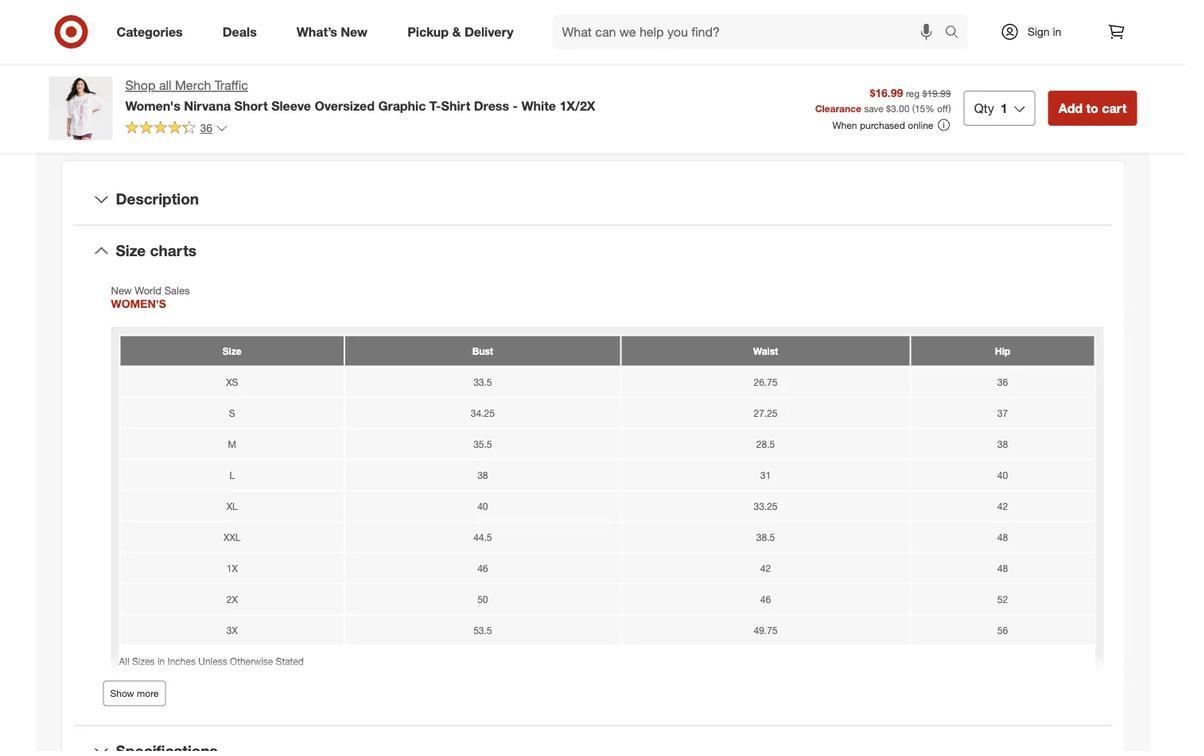 Task type: describe. For each thing, give the bounding box(es) containing it.
show for show more images
[[257, 62, 289, 78]]

sign in
[[1028, 25, 1062, 39]]

show more images
[[257, 62, 366, 78]]

charts
[[150, 242, 197, 260]]

shirt
[[441, 98, 471, 113]]

purchased
[[860, 119, 906, 131]]

-
[[513, 98, 518, 113]]

to
[[1087, 100, 1099, 116]]

show more button
[[103, 681, 166, 706]]

nirvana
[[184, 98, 231, 113]]

&
[[453, 24, 461, 39]]

qty
[[975, 100, 995, 116]]

What can we help you find? suggestions appear below search field
[[553, 14, 949, 49]]

image of women's nirvana short sleeve oversized graphic t-shirt dress - white 1x/2x image
[[49, 76, 113, 140]]

%
[[926, 102, 935, 114]]

clearance
[[816, 102, 862, 114]]

images
[[325, 62, 366, 78]]

1
[[1001, 100, 1008, 116]]

shop
[[125, 78, 156, 93]]

more for show more images
[[292, 62, 322, 78]]

off
[[938, 102, 949, 114]]

online
[[909, 119, 934, 131]]

new
[[341, 24, 368, 39]]

merch
[[175, 78, 211, 93]]

short
[[234, 98, 268, 113]]

search button
[[938, 14, 976, 53]]

women's
[[125, 98, 181, 113]]

what's
[[297, 24, 337, 39]]

description button
[[74, 174, 1112, 225]]

photo from @livinlifewithbritt, 4 of 9 image
[[49, 0, 305, 40]]

in
[[1054, 25, 1062, 39]]

3.00
[[892, 102, 910, 114]]

@livinlifewithbritt
[[74, 2, 153, 14]]

size charts
[[116, 242, 197, 260]]

$
[[887, 102, 892, 114]]

cart
[[1103, 100, 1128, 116]]

15
[[915, 102, 926, 114]]

graphic
[[378, 98, 426, 113]]

t-
[[430, 98, 441, 113]]

$16.99 reg $19.99 clearance save $ 3.00 ( 15 % off )
[[816, 86, 952, 114]]

size charts button
[[74, 226, 1112, 276]]

add to cart
[[1059, 100, 1128, 116]]

sleeve
[[272, 98, 311, 113]]

sponsored
[[1091, 59, 1138, 71]]

$19.99
[[923, 87, 952, 99]]

when
[[833, 119, 858, 131]]



Task type: vqa. For each thing, say whether or not it's contained in the screenshot.
Women'S
yes



Task type: locate. For each thing, give the bounding box(es) containing it.
show more images button
[[246, 53, 377, 88]]

1 vertical spatial show
[[110, 688, 134, 700]]

)
[[949, 102, 952, 114]]

(
[[913, 102, 915, 114]]

what's new link
[[283, 14, 388, 49]]

$16.99
[[870, 86, 904, 100]]

1 vertical spatial more
[[137, 688, 159, 700]]

36 link
[[125, 120, 229, 138]]

deals link
[[209, 14, 277, 49]]

save
[[865, 102, 884, 114]]

show more
[[110, 688, 159, 700]]

more inside image gallery element
[[292, 62, 322, 78]]

all
[[159, 78, 172, 93]]

image gallery element
[[49, 0, 574, 88]]

1 horizontal spatial show
[[257, 62, 289, 78]]

dress
[[474, 98, 510, 113]]

more
[[292, 62, 322, 78], [137, 688, 159, 700]]

delivery
[[465, 24, 514, 39]]

0 vertical spatial show
[[257, 62, 289, 78]]

categories
[[117, 24, 183, 39]]

0 vertical spatial more
[[292, 62, 322, 78]]

0 horizontal spatial more
[[137, 688, 159, 700]]

pickup & delivery
[[408, 24, 514, 39]]

what's new
[[297, 24, 368, 39]]

show
[[257, 62, 289, 78], [110, 688, 134, 700]]

advertisement region
[[613, 0, 1138, 57]]

size
[[116, 242, 146, 260]]

deals
[[223, 24, 257, 39]]

categories link
[[103, 14, 203, 49]]

show for show more
[[110, 688, 134, 700]]

search
[[938, 26, 976, 41]]

oversized
[[315, 98, 375, 113]]

qty 1
[[975, 100, 1008, 116]]

add
[[1059, 100, 1083, 116]]

show inside image gallery element
[[257, 62, 289, 78]]

pickup
[[408, 24, 449, 39]]

description
[[116, 190, 199, 208]]

36
[[200, 121, 213, 135]]

add to cart button
[[1049, 91, 1138, 126]]

more for show more
[[137, 688, 159, 700]]

1x/2x
[[560, 98, 596, 113]]

0 horizontal spatial show
[[110, 688, 134, 700]]

pickup & delivery link
[[394, 14, 534, 49]]

1 horizontal spatial more
[[292, 62, 322, 78]]

photo from @j_daniela4, 5 of 9 image
[[318, 0, 574, 40]]

white
[[522, 98, 556, 113]]

sign in link
[[988, 14, 1087, 49]]

sign
[[1028, 25, 1050, 39]]

shop all merch traffic women's nirvana short sleeve oversized graphic t-shirt dress - white 1x/2x
[[125, 78, 596, 113]]

traffic
[[215, 78, 248, 93]]

when purchased online
[[833, 119, 934, 131]]

reg
[[906, 87, 920, 99]]



